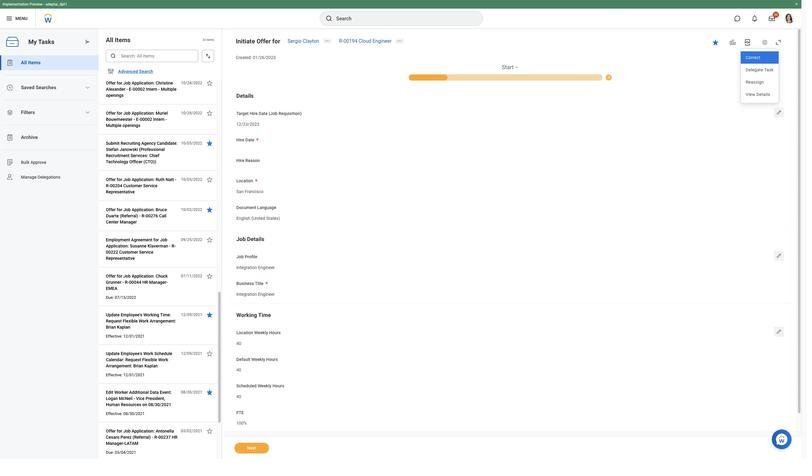 Task type: describe. For each thing, give the bounding box(es) containing it.
application: for ruth
[[132, 177, 155, 182]]

(referral) inside 'offer for job application: antonella cesaro perez (referral) ‎- r-00237 hr manager-latam'
[[133, 435, 151, 440]]

states)
[[266, 216, 280, 221]]

business title
[[237, 281, 264, 286]]

r-00194 cloud engineer link
[[339, 38, 392, 44]]

due: 07/13/2022
[[106, 296, 136, 300]]

details for view
[[757, 92, 771, 97]]

adeptai_dpt1
[[46, 2, 67, 6]]

effective: for edit worker additional data event: logan mcneil - vice president, human resources on 08/30/2021
[[106, 412, 122, 417]]

configure image
[[107, 68, 115, 75]]

klaverman
[[148, 244, 168, 249]]

for left sergio at the left of page
[[272, 38, 280, 45]]

approve
[[30, 160, 46, 165]]

effective: 12/01/2021 for brian
[[106, 373, 145, 378]]

all inside item list element
[[106, 36, 113, 44]]

menu containing correct
[[741, 51, 779, 101]]

application: for antonella
[[132, 429, 155, 434]]

due: for offer for job application: antonella cesaro perez (referral) ‎- r-00237 hr manager-latam
[[106, 451, 114, 455]]

clipboard image
[[6, 134, 14, 141]]

job for offer for job application: muriel bouwmeester ‎- e-00002 intern - multiple openings
[[123, 111, 131, 116]]

hours for default weekly hours
[[266, 357, 278, 362]]

edit image for working time
[[776, 329, 783, 335]]

job profile element
[[237, 261, 275, 273]]

100% text field
[[237, 418, 247, 428]]

r- inside offer for job application: ruth natt ‎- r-00204 customer service representative
[[106, 184, 110, 188]]

intern for muriel
[[153, 117, 165, 122]]

target hire date (job requisition)
[[237, 111, 302, 116]]

business title element
[[237, 288, 275, 299]]

delegate task button
[[741, 64, 779, 76]]

Search: All Items text field
[[106, 50, 198, 62]]

09/25/2022
[[181, 238, 202, 242]]

document language element
[[237, 212, 280, 223]]

update for update employee's work schedule calendar: request flexible work arrangement: brian kaplan
[[106, 352, 120, 357]]

0 horizontal spatial date
[[246, 138, 254, 143]]

job details element
[[230, 231, 791, 304]]

(job
[[269, 111, 278, 116]]

12/01/2021 for brian
[[123, 373, 145, 378]]

chevron right image
[[606, 74, 613, 79]]

location for location
[[237, 179, 253, 184]]

edit image for details
[[776, 110, 783, 116]]

00222
[[106, 250, 118, 255]]

00194
[[344, 38, 358, 44]]

manager- inside offer for job application: chuck grunner ‎- r-00044 hr manager- emea
[[149, 280, 168, 285]]

12/09/2021 for update employee's work schedule calendar: request flexible work arrangement: brian kaplan
[[181, 352, 202, 356]]

christine
[[156, 81, 173, 86]]

engineer for profile
[[258, 265, 275, 270]]

submit recruiting agency candidate: stefan janowski (professional recruitment services: chief technology officer (cto)) button
[[106, 140, 178, 166]]

representative inside employment agreement for job application: susanne klaverman ‎- r- 00222 customer service representative
[[106, 256, 135, 261]]

00237
[[159, 435, 171, 440]]

1 star image from the top
[[206, 110, 213, 117]]

integration engineer for profile
[[237, 265, 275, 270]]

menu
[[15, 16, 27, 21]]

service inside employment agreement for job application: susanne klaverman ‎- r- 00222 customer service representative
[[139, 250, 153, 255]]

(professional
[[139, 147, 165, 152]]

openings for bouwmeester
[[123, 123, 140, 128]]

initiate
[[236, 38, 255, 45]]

1 horizontal spatial date
[[259, 111, 268, 116]]

all inside button
[[21, 60, 27, 66]]

additional
[[129, 391, 149, 395]]

- inside menu banner
[[43, 2, 45, 6]]

customer inside employment agreement for job application: susanne klaverman ‎- r- 00222 customer service representative
[[119, 250, 138, 255]]

created: 01/26/2023
[[236, 55, 276, 60]]

1 horizontal spatial search image
[[325, 15, 333, 22]]

start button
[[502, 64, 514, 71]]

12/01/2021 for kaplan
[[123, 334, 145, 339]]

‎- inside offer for job application: chuck grunner ‎- r-00044 hr manager- emea
[[122, 280, 124, 285]]

resources
[[121, 403, 141, 408]]

document language
[[237, 205, 276, 210]]

for inside employment agreement for job application: susanne klaverman ‎- r- 00222 customer service representative
[[154, 238, 159, 243]]

ruth
[[156, 177, 165, 182]]

brian inside 'update employee's work schedule calendar: request flexible work arrangement: brian kaplan'
[[133, 364, 143, 369]]

job inside employment agreement for job application: susanne klaverman ‎- r- 00222 customer service representative
[[160, 238, 167, 243]]

correct button
[[741, 51, 779, 64]]

07/11/2022
[[181, 274, 202, 279]]

rename image
[[6, 159, 14, 166]]

for for offer for job application: antonella cesaro perez (referral) ‎- r-00237 hr manager-latam
[[117, 429, 122, 434]]

location weekly hours element
[[237, 338, 241, 349]]

target
[[237, 111, 249, 116]]

application: for muriel
[[132, 111, 155, 116]]

‎- inside employment agreement for job application: susanne klaverman ‎- r- 00222 customer service representative
[[169, 244, 171, 249]]

language
[[257, 205, 276, 210]]

40 for location weekly hours
[[237, 342, 241, 346]]

for for offer for job application: bruce duarte (referral) ‎- r-00276 call center manager
[[117, 208, 122, 212]]

star image for due: 03/04/2021
[[206, 428, 213, 435]]

100%
[[237, 421, 247, 426]]

33 button
[[766, 12, 779, 25]]

edit worker additional data event: logan mcneil - vice president, human resources on 08/30/2021
[[106, 391, 172, 408]]

sergio clayton
[[288, 38, 319, 44]]

fte
[[237, 411, 244, 416]]

0 vertical spatial hire
[[250, 111, 258, 116]]

inbox large image
[[769, 15, 775, 22]]

kaplan inside 'update employee's work schedule calendar: request flexible work arrangement: brian kaplan'
[[145, 364, 158, 369]]

star image for update employee's work schedule calendar: request flexible work arrangement: brian kaplan
[[206, 350, 213, 358]]

clock check image
[[6, 84, 14, 91]]

kaplan inside update employee's working time: request flexible work arrangement: brian kaplan
[[117, 325, 130, 330]]

offer for job application: antonella cesaro perez (referral) ‎- r-00237 hr manager-latam button
[[106, 428, 178, 448]]

view details button
[[741, 88, 779, 101]]

flexible inside 'update employee's work schedule calendar: request flexible work arrangement: brian kaplan'
[[142, 358, 157, 363]]

francisco
[[245, 189, 264, 194]]

chuck
[[156, 274, 168, 279]]

gear image
[[762, 39, 768, 46]]

bouwmeester
[[106, 117, 133, 122]]

application: for chuck
[[132, 274, 155, 279]]

all items inside item list element
[[106, 36, 131, 44]]

employment agreement for job application: susanne klaverman ‎- r- 00222 customer service representative
[[106, 238, 176, 261]]

duarte
[[106, 214, 119, 219]]

openings for alexander
[[106, 93, 124, 98]]

default weekly hours element
[[237, 364, 241, 375]]

start
[[502, 64, 514, 70]]

effective: 08/30/2021
[[106, 412, 145, 417]]

chief
[[149, 153, 159, 158]]

offer for job application: christine alexander ‎- e-00002 intern - multiple openings button
[[106, 79, 178, 99]]

worker
[[114, 391, 128, 395]]

weekly for location
[[254, 331, 268, 336]]

delegate task
[[746, 67, 774, 72]]

integration for job
[[237, 265, 257, 270]]

on
[[142, 403, 147, 408]]

(referral) inside offer for job application: bruce duarte (referral) ‎- r-00276 call center manager
[[120, 214, 138, 219]]

brian inside update employee's working time: request flexible work arrangement: brian kaplan
[[106, 325, 116, 330]]

‎- inside 'offer for job application: antonella cesaro perez (referral) ‎- r-00237 hr manager-latam'
[[152, 435, 153, 440]]

filters button
[[0, 105, 99, 120]]

effective: 12/01/2021 for kaplan
[[106, 334, 145, 339]]

(united
[[252, 216, 265, 221]]

offer for job application: christine alexander ‎- e-00002 intern - multiple openings
[[106, 81, 177, 98]]

vice
[[136, 397, 145, 402]]

arrangement: inside 'update employee's work schedule calendar: request flexible work arrangement: brian kaplan'
[[106, 364, 132, 369]]

e- for bouwmeester
[[136, 117, 140, 122]]

40 text field for default weekly hours
[[237, 364, 241, 375]]

offer for job application: muriel bouwmeester ‎- e-00002 intern - multiple openings
[[106, 111, 168, 128]]

12/23/2023 text field
[[237, 118, 259, 129]]

‎- inside offer for job application: ruth natt ‎- r-00204 customer service representative
[[175, 177, 177, 182]]

perspective image
[[6, 109, 14, 116]]

application: inside employment agreement for job application: susanne klaverman ‎- r- 00222 customer service representative
[[106, 244, 129, 249]]

edit image
[[776, 253, 783, 259]]

document
[[237, 205, 256, 210]]

for for offer for job application: muriel bouwmeester ‎- e-00002 intern - multiple openings
[[117, 111, 122, 116]]

star image for 10/05/2022
[[206, 140, 213, 147]]

Integration Engineer text field
[[237, 288, 275, 299]]

grunner
[[106, 280, 121, 285]]

location element
[[237, 185, 264, 197]]

edit worker additional data event: logan mcneil - vice president, human resources on 08/30/2021 button
[[106, 389, 178, 409]]

offer for offer for job application: antonella cesaro perez (referral) ‎- r-00237 hr manager-latam
[[106, 429, 116, 434]]

view
[[746, 92, 756, 97]]

(cto))
[[144, 160, 156, 164]]

archive button
[[0, 130, 99, 145]]

scheduled
[[237, 384, 257, 389]]

sort image
[[205, 53, 211, 59]]

request inside update employee's working time: request flexible work arrangement: brian kaplan
[[106, 319, 122, 324]]

offer for job application: bruce duarte (referral) ‎- r-00276 call center manager
[[106, 208, 167, 225]]

transformation import image
[[84, 39, 91, 45]]

hire for hire reason
[[237, 158, 244, 163]]

2 vertical spatial 08/30/2021
[[123, 412, 145, 417]]

officer
[[129, 160, 142, 164]]

saved
[[21, 85, 34, 91]]

star image for effective: 08/30/2021
[[206, 389, 213, 397]]

offer for offer for job application: ruth natt ‎- r-00204 customer service representative
[[106, 177, 116, 182]]

search
[[139, 69, 153, 74]]

1 horizontal spatial working
[[237, 312, 257, 319]]

business
[[237, 281, 254, 286]]

calendar:
[[106, 358, 124, 363]]

manage delegations
[[21, 175, 61, 180]]

Search Workday  search field
[[336, 12, 470, 25]]

07/13/2022
[[115, 296, 136, 300]]

time
[[258, 312, 271, 319]]

requisition)
[[279, 111, 302, 116]]

default
[[237, 357, 250, 362]]

hours for scheduled weekly hours
[[273, 384, 284, 389]]

working time element
[[230, 307, 791, 433]]

10/05/2022 for offer for job application: ruth natt ‎- r-00204 customer service representative
[[181, 177, 202, 182]]

- inside edit worker additional data event: logan mcneil - vice president, human resources on 08/30/2021
[[134, 397, 135, 402]]

delegate
[[746, 67, 764, 72]]

human
[[106, 403, 120, 408]]

update employee's working time: request flexible work arrangement: brian kaplan
[[106, 313, 176, 330]]

engineer for title
[[258, 292, 275, 297]]

star image for 10/28/2022
[[206, 79, 213, 87]]

cesaro
[[106, 435, 120, 440]]

item list element
[[99, 28, 222, 460]]

details for job
[[247, 236, 264, 243]]

archive
[[21, 135, 38, 140]]

antonella
[[156, 429, 174, 434]]

delegations
[[38, 175, 61, 180]]

update for update employee's working time: request flexible work arrangement: brian kaplan
[[106, 313, 120, 318]]

san francisco
[[237, 189, 264, 194]]

details up target
[[237, 93, 254, 99]]

r- inside 'offer for job application: antonella cesaro perez (referral) ‎- r-00237 hr manager-latam'
[[154, 435, 159, 440]]

offer for offer for job application: muriel bouwmeester ‎- e-00002 intern - multiple openings
[[106, 111, 116, 116]]

00204
[[110, 184, 122, 188]]

fullscreen image
[[775, 39, 783, 46]]

application: for christine
[[132, 81, 155, 86]]

offer for offer for job application: bruce duarte (referral) ‎- r-00276 call center manager
[[106, 208, 116, 212]]



Task type: vqa. For each thing, say whether or not it's contained in the screenshot.
Update Employee's Working Time: Request Flexible Work Arrangement: Brian Kaplan's 12/09/2021
yes



Task type: locate. For each thing, give the bounding box(es) containing it.
0 vertical spatial effective:
[[106, 334, 122, 339]]

edit image inside details element
[[776, 110, 783, 116]]

0 vertical spatial edit image
[[776, 110, 783, 116]]

items inside button
[[28, 60, 41, 66]]

1 horizontal spatial multiple
[[161, 87, 177, 92]]

job left profile
[[237, 255, 244, 260]]

latam
[[124, 442, 138, 447]]

manager- down chuck
[[149, 280, 168, 285]]

2 vertical spatial hire
[[237, 158, 244, 163]]

working
[[237, 312, 257, 319], [143, 313, 159, 318]]

0 vertical spatial items
[[115, 36, 131, 44]]

‎- right alexander
[[126, 87, 128, 92]]

e- inside offer for job application: muriel bouwmeester ‎- e-00002 intern - multiple openings
[[136, 117, 140, 122]]

40 text field down default
[[237, 364, 241, 375]]

implementation
[[2, 2, 29, 6]]

‎- left 00276
[[139, 214, 141, 219]]

0 vertical spatial integration
[[237, 265, 257, 270]]

list containing all items
[[0, 55, 99, 185]]

openings inside offer for job application: muriel bouwmeester ‎- e-00002 intern - multiple openings
[[123, 123, 140, 128]]

0 vertical spatial service
[[143, 184, 158, 188]]

multiple inside offer for job application: christine alexander ‎- e-00002 intern - multiple openings
[[161, 87, 177, 92]]

12/09/2021 right time:
[[181, 313, 202, 318]]

employee's for flexible
[[121, 313, 142, 318]]

0 vertical spatial 40
[[237, 342, 241, 346]]

12/09/2021
[[181, 313, 202, 318], [181, 352, 202, 356]]

application: inside offer for job application: christine alexander ‎- e-00002 intern - multiple openings
[[132, 81, 155, 86]]

2 12/01/2021 from the top
[[123, 373, 145, 378]]

0 horizontal spatial all
[[21, 60, 27, 66]]

engineer inside text box
[[258, 265, 275, 270]]

list
[[0, 55, 99, 185]]

33 left items
[[202, 38, 206, 42]]

1 vertical spatial 08/30/2021
[[148, 403, 171, 408]]

job inside offer for job application: chuck grunner ‎- r-00044 hr manager- emea
[[123, 274, 131, 279]]

hire left reason
[[237, 158, 244, 163]]

r-00194 cloud engineer
[[339, 38, 392, 44]]

‎- right bouwmeester
[[134, 117, 135, 122]]

multiple down bouwmeester
[[106, 123, 122, 128]]

intern inside offer for job application: christine alexander ‎- e-00002 intern - multiple openings
[[146, 87, 157, 92]]

2 representative from the top
[[106, 256, 135, 261]]

40 text field for scheduled weekly hours
[[237, 391, 241, 402]]

1 horizontal spatial 08/30/2021
[[148, 403, 171, 408]]

schedule
[[154, 352, 172, 357]]

0 horizontal spatial 08/30/2021
[[123, 412, 145, 417]]

2 chevron down image from the top
[[85, 110, 90, 115]]

for up bouwmeester
[[117, 111, 122, 116]]

00276
[[146, 214, 158, 219]]

title
[[255, 281, 264, 286]]

hire right target
[[250, 111, 258, 116]]

0 horizontal spatial items
[[28, 60, 41, 66]]

update employee's working time: request flexible work arrangement: brian kaplan button
[[106, 312, 178, 331]]

location inside 'working time' element
[[237, 331, 253, 336]]

natt
[[166, 177, 174, 182]]

service down ruth
[[143, 184, 158, 188]]

for inside offer for job application: ruth natt ‎- r-00204 customer service representative
[[117, 177, 122, 182]]

event:
[[160, 391, 172, 395]]

effective: down calendar:
[[106, 373, 122, 378]]

weekly right default
[[252, 357, 265, 362]]

openings down alexander
[[106, 93, 124, 98]]

e- right alexander
[[129, 87, 133, 92]]

0 vertical spatial update
[[106, 313, 120, 318]]

0 vertical spatial effective: 12/01/2021
[[106, 334, 145, 339]]

job inside offer for job application: muriel bouwmeester ‎- e-00002 intern - multiple openings
[[123, 111, 131, 116]]

multiple for offer for job application: christine alexander ‎- e-00002 intern - multiple openings
[[161, 87, 177, 92]]

advanced
[[118, 69, 138, 74]]

1 vertical spatial items
[[28, 60, 41, 66]]

effective: for update employee's work schedule calendar: request flexible work arrangement: brian kaplan
[[106, 373, 122, 378]]

2 12/09/2021 from the top
[[181, 352, 202, 356]]

job for offer for job application: antonella cesaro perez (referral) ‎- r-00237 hr manager-latam
[[123, 429, 131, 434]]

e-
[[129, 87, 133, 92], [136, 117, 140, 122]]

chevron down image
[[85, 85, 90, 90], [85, 110, 90, 115]]

2 vertical spatial work
[[158, 358, 168, 363]]

0 vertical spatial 12/09/2021
[[181, 313, 202, 318]]

customer down susanne
[[119, 250, 138, 255]]

employee's for request
[[121, 352, 142, 357]]

2 integration engineer from the top
[[237, 292, 275, 297]]

00002 up agency on the left
[[140, 117, 152, 122]]

for inside offer for job application: muriel bouwmeester ‎- e-00002 intern - multiple openings
[[117, 111, 122, 116]]

2 vertical spatial effective:
[[106, 412, 122, 417]]

job inside offer for job application: ruth natt ‎- r-00204 customer service representative
[[123, 177, 131, 182]]

08/30/2021 inside edit worker additional data event: logan mcneil - vice president, human resources on 08/30/2021
[[148, 403, 171, 408]]

weekly down time at the left bottom of page
[[254, 331, 268, 336]]

1 effective: 12/01/2021 from the top
[[106, 334, 145, 339]]

my tasks element
[[0, 28, 99, 460]]

40 for default weekly hours
[[237, 368, 241, 373]]

1 vertical spatial effective:
[[106, 373, 122, 378]]

request inside 'update employee's work schedule calendar: request flexible work arrangement: brian kaplan'
[[125, 358, 141, 363]]

effective: for update employee's working time: request flexible work arrangement: brian kaplan
[[106, 334, 122, 339]]

details element
[[230, 87, 791, 228]]

00002 down 'advanced search' button
[[133, 87, 145, 92]]

job up bouwmeester
[[123, 111, 131, 116]]

1 horizontal spatial all items
[[106, 36, 131, 44]]

1 40 text field from the top
[[237, 338, 241, 349]]

kaplan
[[117, 325, 130, 330], [145, 364, 158, 369]]

openings inside offer for job application: christine alexander ‎- e-00002 intern - multiple openings
[[106, 93, 124, 98]]

offer for job application: muriel bouwmeester ‎- e-00002 intern - multiple openings button
[[106, 110, 178, 129]]

menu banner
[[0, 0, 802, 28]]

2 update from the top
[[106, 352, 120, 357]]

2 10/05/2022 from the top
[[181, 177, 202, 182]]

10/28/2022 for offer for job application: christine alexander ‎- e-00002 intern - multiple openings
[[181, 81, 202, 85]]

0 vertical spatial 33
[[775, 13, 778, 16]]

engineer inside text field
[[258, 292, 275, 297]]

start navigation
[[230, 64, 791, 81]]

representative inside offer for job application: ruth natt ‎- r-00204 customer service representative
[[106, 190, 135, 195]]

application: down search
[[132, 81, 155, 86]]

integration inside text field
[[237, 292, 257, 297]]

offer for offer for job application: chuck grunner ‎- r-00044 hr manager- emea
[[106, 274, 116, 279]]

update inside update employee's working time: request flexible work arrangement: brian kaplan
[[106, 313, 120, 318]]

reason
[[246, 158, 260, 163]]

1 vertical spatial search image
[[110, 53, 116, 59]]

1 vertical spatial representative
[[106, 256, 135, 261]]

for for offer for job application: christine alexander ‎- e-00002 intern - multiple openings
[[117, 81, 122, 86]]

user plus image
[[6, 174, 14, 181]]

star image for 10/02/2022
[[206, 206, 213, 214]]

employee's down 07/13/2022
[[121, 313, 142, 318]]

00002 for bouwmeester
[[140, 117, 152, 122]]

location for location weekly hours
[[237, 331, 253, 336]]

0 vertical spatial search image
[[325, 15, 333, 22]]

muriel
[[156, 111, 168, 116]]

1 vertical spatial 12/09/2021
[[181, 352, 202, 356]]

1 vertical spatial work
[[143, 352, 153, 357]]

for for offer for job application: chuck grunner ‎- r-00044 hr manager- emea
[[117, 274, 122, 279]]

update down due: 07/13/2022
[[106, 313, 120, 318]]

chevron down image for saved searches
[[85, 85, 90, 90]]

0 vertical spatial engineer
[[373, 38, 392, 44]]

offer inside offer for job application: muriel bouwmeester ‎- e-00002 intern - multiple openings
[[106, 111, 116, 116]]

offer up duarte
[[106, 208, 116, 212]]

1 vertical spatial 10/28/2022
[[181, 111, 202, 115]]

alexander
[[106, 87, 125, 92]]

all right clipboard image
[[21, 60, 27, 66]]

location up the san francisco text field
[[237, 179, 253, 184]]

update inside 'update employee's work schedule calendar: request flexible work arrangement: brian kaplan'
[[106, 352, 120, 357]]

integration engineer
[[237, 265, 275, 270], [237, 292, 275, 297]]

intern down muriel
[[153, 117, 165, 122]]

1 vertical spatial e-
[[136, 117, 140, 122]]

10/28/2022 right muriel
[[181, 111, 202, 115]]

1 vertical spatial weekly
[[252, 357, 265, 362]]

search image
[[325, 15, 333, 22], [110, 53, 116, 59]]

5 star image from the top
[[206, 350, 213, 358]]

job for offer for job application: bruce duarte (referral) ‎- r-00276 call center manager
[[123, 208, 131, 212]]

- right preview
[[43, 2, 45, 6]]

manager-
[[149, 280, 168, 285], [106, 442, 124, 447]]

2 edit image from the top
[[776, 329, 783, 335]]

preview
[[29, 2, 43, 6]]

logan
[[106, 397, 118, 402]]

application: inside offer for job application: chuck grunner ‎- r-00044 hr manager- emea
[[132, 274, 155, 279]]

integration down job profile
[[237, 265, 257, 270]]

due: down emea
[[106, 296, 114, 300]]

filters
[[21, 110, 35, 115]]

menu
[[741, 51, 779, 101]]

0 horizontal spatial multiple
[[106, 123, 122, 128]]

bruce
[[156, 208, 167, 212]]

3 40 from the top
[[237, 395, 241, 400]]

hours for location weekly hours
[[269, 331, 281, 336]]

openings
[[106, 93, 124, 98], [123, 123, 140, 128]]

‎- inside offer for job application: christine alexander ‎- e-00002 intern - multiple openings
[[126, 87, 128, 92]]

clayton
[[303, 38, 319, 44]]

40 text field up default
[[237, 338, 241, 349]]

work inside update employee's working time: request flexible work arrangement: brian kaplan
[[139, 319, 149, 324]]

‎- inside offer for job application: muriel bouwmeester ‎- e-00002 intern - multiple openings
[[134, 117, 135, 122]]

00002 inside offer for job application: christine alexander ‎- e-00002 intern - multiple openings
[[133, 87, 145, 92]]

sergio clayton link
[[288, 38, 319, 44]]

0 vertical spatial request
[[106, 319, 122, 324]]

10/05/2022 right candidate:
[[181, 141, 202, 146]]

1 chevron down image from the top
[[85, 85, 90, 90]]

job down officer
[[123, 177, 131, 182]]

0 vertical spatial 10/05/2022
[[181, 141, 202, 146]]

for up grunner
[[117, 274, 122, 279]]

0 vertical spatial hr
[[142, 280, 148, 285]]

0 horizontal spatial manager-
[[106, 442, 124, 447]]

weekly for scheduled
[[258, 384, 272, 389]]

edit
[[106, 391, 113, 395]]

president,
[[146, 397, 165, 402]]

job for offer for job application: chuck grunner ‎- r-00044 hr manager- emea
[[123, 274, 131, 279]]

‎- inside offer for job application: bruce duarte (referral) ‎- r-00276 call center manager
[[139, 214, 141, 219]]

1 location from the top
[[237, 179, 253, 184]]

notifications large image
[[752, 15, 758, 22]]

hours
[[269, 331, 281, 336], [266, 357, 278, 362], [273, 384, 284, 389]]

arrangement: down calendar:
[[106, 364, 132, 369]]

1 vertical spatial effective: 12/01/2021
[[106, 373, 145, 378]]

00002 for alexander
[[133, 87, 145, 92]]

application: for bruce
[[132, 208, 155, 212]]

items
[[115, 36, 131, 44], [28, 60, 41, 66]]

arrangement: down time:
[[150, 319, 176, 324]]

08/30/2021
[[181, 391, 202, 395], [148, 403, 171, 408], [123, 412, 145, 417]]

submit
[[106, 141, 120, 146]]

33 inside button
[[775, 13, 778, 16]]

40 down scheduled at the bottom of page
[[237, 395, 241, 400]]

1 horizontal spatial brian
[[133, 364, 143, 369]]

1 vertical spatial employee's
[[121, 352, 142, 357]]

engineer up title
[[258, 265, 275, 270]]

request down due: 07/13/2022
[[106, 319, 122, 324]]

‎- right klaverman
[[169, 244, 171, 249]]

hr inside offer for job application: chuck grunner ‎- r-00044 hr manager- emea
[[142, 280, 148, 285]]

33 inside item list element
[[202, 38, 206, 42]]

integration for business
[[237, 292, 257, 297]]

1 vertical spatial integration engineer
[[237, 292, 275, 297]]

e- right bouwmeester
[[136, 117, 140, 122]]

service inside offer for job application: ruth natt ‎- r-00204 customer service representative
[[143, 184, 158, 188]]

time:
[[160, 313, 171, 318]]

2 10/28/2022 from the top
[[181, 111, 202, 115]]

for inside 'offer for job application: antonella cesaro perez (referral) ‎- r-00237 hr manager-latam'
[[117, 429, 122, 434]]

12/09/2021 for update employee's working time: request flexible work arrangement: brian kaplan
[[181, 313, 202, 318]]

star image for update employee's working time: request flexible work arrangement: brian kaplan
[[206, 312, 213, 319]]

next
[[247, 446, 256, 451]]

for inside offer for job application: christine alexander ‎- e-00002 intern - multiple openings
[[117, 81, 122, 86]]

location inside details element
[[237, 179, 253, 184]]

00002 inside offer for job application: muriel bouwmeester ‎- e-00002 intern - multiple openings
[[140, 117, 152, 122]]

employee's up calendar:
[[121, 352, 142, 357]]

hire date
[[237, 138, 254, 143]]

3 effective: from the top
[[106, 412, 122, 417]]

2 integration from the top
[[237, 292, 257, 297]]

offer up alexander
[[106, 81, 116, 86]]

items inside item list element
[[115, 36, 131, 44]]

hr inside 'offer for job application: antonella cesaro perez (referral) ‎- r-00237 hr manager-latam'
[[172, 435, 178, 440]]

star image for 09/25/2022
[[206, 237, 213, 244]]

job for offer for job application: ruth natt ‎- r-00204 customer service representative
[[123, 177, 131, 182]]

0 vertical spatial (referral)
[[120, 214, 138, 219]]

job for offer for job application: christine alexander ‎- e-00002 intern - multiple openings
[[123, 81, 131, 86]]

intern for christine
[[146, 87, 157, 92]]

1 40 from the top
[[237, 342, 241, 346]]

1 vertical spatial arrangement:
[[106, 364, 132, 369]]

10/05/2022 right natt
[[181, 177, 202, 182]]

1 horizontal spatial manager-
[[149, 280, 168, 285]]

‎-
[[126, 87, 128, 92], [134, 117, 135, 122], [175, 177, 177, 182], [139, 214, 141, 219], [169, 244, 171, 249], [122, 280, 124, 285], [152, 435, 153, 440]]

1 vertical spatial brian
[[133, 364, 143, 369]]

2 vertical spatial engineer
[[258, 292, 275, 297]]

correct
[[746, 55, 761, 60]]

stefan
[[106, 147, 119, 152]]

0 horizontal spatial search image
[[110, 53, 116, 59]]

integration engineer down title
[[237, 292, 275, 297]]

manage delegations link
[[0, 170, 99, 185]]

work
[[139, 319, 149, 324], [143, 352, 153, 357], [158, 358, 168, 363]]

40 text field down scheduled at the bottom of page
[[237, 391, 241, 402]]

0 vertical spatial all
[[106, 36, 113, 44]]

0 vertical spatial integration engineer
[[237, 265, 275, 270]]

1 integration from the top
[[237, 265, 257, 270]]

all right the transformation import image
[[106, 36, 113, 44]]

customer
[[123, 184, 142, 188], [119, 250, 138, 255]]

location weekly hours
[[237, 331, 281, 336]]

effective: 12/01/2021 up the "worker"
[[106, 373, 145, 378]]

saved searches
[[21, 85, 56, 91]]

for up alexander
[[117, 81, 122, 86]]

multiple for offer for job application: muriel bouwmeester ‎- e-00002 intern - multiple openings
[[106, 123, 122, 128]]

customer inside offer for job application: ruth natt ‎- r-00204 customer service representative
[[123, 184, 142, 188]]

for for offer for job application: ruth natt ‎- r-00204 customer service representative
[[117, 177, 122, 182]]

manager- inside 'offer for job application: antonella cesaro perez (referral) ‎- r-00237 hr manager-latam'
[[106, 442, 124, 447]]

1 horizontal spatial items
[[115, 36, 131, 44]]

offer inside 'offer for job application: antonella cesaro perez (referral) ‎- r-00237 hr manager-latam'
[[106, 429, 116, 434]]

service down susanne
[[139, 250, 153, 255]]

english (united states)
[[237, 216, 280, 221]]

1 integration engineer from the top
[[237, 265, 275, 270]]

3 40 text field from the top
[[237, 391, 241, 402]]

0 vertical spatial all items
[[106, 36, 131, 44]]

search image inside item list element
[[110, 53, 116, 59]]

effective: up calendar:
[[106, 334, 122, 339]]

hire
[[250, 111, 258, 116], [237, 138, 244, 143], [237, 158, 244, 163]]

offer up grunner
[[106, 274, 116, 279]]

view printable version (pdf) image
[[744, 39, 752, 46]]

0 horizontal spatial working
[[143, 313, 159, 318]]

1 vertical spatial hire
[[237, 138, 244, 143]]

application: inside offer for job application: bruce duarte (referral) ‎- r-00276 call center manager
[[132, 208, 155, 212]]

for up klaverman
[[154, 238, 159, 243]]

offer for offer for job application: christine alexander ‎- e-00002 intern - multiple openings
[[106, 81, 116, 86]]

offer inside offer for job application: bruce duarte (referral) ‎- r-00276 call center manager
[[106, 208, 116, 212]]

r- inside employment agreement for job application: susanne klaverman ‎- r- 00222 customer service representative
[[172, 244, 176, 249]]

1 horizontal spatial request
[[125, 358, 141, 363]]

1 vertical spatial 00002
[[140, 117, 152, 122]]

employee's inside update employee's working time: request flexible work arrangement: brian kaplan
[[121, 313, 142, 318]]

0 horizontal spatial arrangement:
[[106, 364, 132, 369]]

job inside offer for job application: christine alexander ‎- e-00002 intern - multiple openings
[[123, 81, 131, 86]]

close environment banner image
[[795, 2, 799, 6]]

janowski
[[120, 147, 138, 152]]

01/26/2023
[[253, 55, 276, 60]]

for up 00204
[[117, 177, 122, 182]]

1 12/09/2021 from the top
[[181, 313, 202, 318]]

1 horizontal spatial e-
[[136, 117, 140, 122]]

2 40 text field from the top
[[237, 364, 241, 375]]

10/05/2022 for submit recruiting agency candidate: stefan janowski (professional recruitment services: chief technology officer (cto))
[[181, 141, 202, 146]]

for inside offer for job application: bruce duarte (referral) ‎- r-00276 call center manager
[[117, 208, 122, 212]]

1 vertical spatial integration
[[237, 292, 257, 297]]

fte element
[[237, 417, 247, 429]]

application: inside 'offer for job application: antonella cesaro perez (referral) ‎- r-00237 hr manager-latam'
[[132, 429, 155, 434]]

offer inside offer for job application: ruth natt ‎- r-00204 customer service representative
[[106, 177, 116, 182]]

representative down 00222
[[106, 256, 135, 261]]

integration engineer for title
[[237, 292, 275, 297]]

star image
[[712, 39, 720, 46], [206, 79, 213, 87], [206, 140, 213, 147], [206, 206, 213, 214], [206, 237, 213, 244], [206, 389, 213, 397], [206, 428, 213, 435]]

1 representative from the top
[[106, 190, 135, 195]]

arrangement:
[[150, 319, 176, 324], [106, 364, 132, 369]]

representative down 00204
[[106, 190, 135, 195]]

hire down 12/23/2023
[[237, 138, 244, 143]]

flexible inside update employee's working time: request flexible work arrangement: brian kaplan
[[123, 319, 138, 324]]

date left (job in the left top of the page
[[259, 111, 268, 116]]

hr right "00237"
[[172, 435, 178, 440]]

2 vertical spatial hours
[[273, 384, 284, 389]]

2 horizontal spatial 08/30/2021
[[181, 391, 202, 395]]

40 down default
[[237, 368, 241, 373]]

job up job profile
[[237, 236, 246, 243]]

1 vertical spatial engineer
[[258, 265, 275, 270]]

profile logan mcneil image
[[785, 14, 795, 25]]

application: up 00276
[[132, 208, 155, 212]]

0 vertical spatial flexible
[[123, 319, 138, 324]]

edit image
[[776, 110, 783, 116], [776, 329, 783, 335]]

offer up 01/26/2023 on the top left of page
[[257, 38, 271, 45]]

profile
[[245, 255, 257, 260]]

0 horizontal spatial hr
[[142, 280, 148, 285]]

40 text field for location weekly hours
[[237, 338, 241, 349]]

flexible down 07/13/2022
[[123, 319, 138, 324]]

1 due: from the top
[[106, 296, 114, 300]]

1 update from the top
[[106, 313, 120, 318]]

chevron down image inside filters dropdown button
[[85, 110, 90, 115]]

1 edit image from the top
[[776, 110, 783, 116]]

offer inside offer for job application: chuck grunner ‎- r-00044 hr manager- emea
[[106, 274, 116, 279]]

0 horizontal spatial all items
[[21, 60, 41, 66]]

chevron down image for filters
[[85, 110, 90, 115]]

effective: down human
[[106, 412, 122, 417]]

0 vertical spatial 40 text field
[[237, 338, 241, 349]]

manager
[[120, 220, 137, 225]]

0 vertical spatial date
[[259, 111, 268, 116]]

bulk approve
[[21, 160, 46, 165]]

00002
[[133, 87, 145, 92], [140, 117, 152, 122]]

0 vertical spatial e-
[[129, 87, 133, 92]]

technology
[[106, 160, 128, 164]]

working inside update employee's working time: request flexible work arrangement: brian kaplan
[[143, 313, 159, 318]]

application: down employment
[[106, 244, 129, 249]]

due: for offer for job application: chuck grunner ‎- r-00044 hr manager- emea
[[106, 296, 114, 300]]

03/04/2021
[[115, 451, 136, 455]]

4 star image from the top
[[206, 312, 213, 319]]

10/28/2022 for offer for job application: muriel bouwmeester ‎- e-00002 intern - multiple openings
[[181, 111, 202, 115]]

openings down bouwmeester
[[123, 123, 140, 128]]

1 vertical spatial manager-
[[106, 442, 124, 447]]

33 left "profile logan mcneil" icon
[[775, 13, 778, 16]]

1 vertical spatial location
[[237, 331, 253, 336]]

effective:
[[106, 334, 122, 339], [106, 373, 122, 378], [106, 412, 122, 417]]

2 effective: 12/01/2021 from the top
[[106, 373, 145, 378]]

star image
[[206, 110, 213, 117], [206, 176, 213, 184], [206, 273, 213, 280], [206, 312, 213, 319], [206, 350, 213, 358]]

1 vertical spatial multiple
[[106, 123, 122, 128]]

job
[[123, 81, 131, 86], [123, 111, 131, 116], [123, 177, 131, 182], [123, 208, 131, 212], [237, 236, 246, 243], [160, 238, 167, 243], [237, 255, 244, 260], [123, 274, 131, 279], [123, 429, 131, 434]]

0 vertical spatial 10/28/2022
[[181, 81, 202, 85]]

all items inside button
[[21, 60, 41, 66]]

star image for offer for job application: chuck grunner ‎- r-00044 hr manager- emea
[[206, 273, 213, 280]]

edit image inside 'working time' element
[[776, 329, 783, 335]]

2 40 from the top
[[237, 368, 241, 373]]

job up manager
[[123, 208, 131, 212]]

english
[[237, 216, 250, 221]]

e- for alexander
[[129, 87, 133, 92]]

representative
[[106, 190, 135, 195], [106, 256, 135, 261]]

r-
[[339, 38, 344, 44], [106, 184, 110, 188], [142, 214, 146, 219], [172, 244, 176, 249], [125, 280, 129, 285], [154, 435, 159, 440]]

0 vertical spatial brian
[[106, 325, 116, 330]]

33 for 33
[[775, 13, 778, 16]]

justify image
[[6, 15, 13, 22]]

bulk
[[21, 160, 29, 165]]

0 vertical spatial kaplan
[[117, 325, 130, 330]]

0 vertical spatial 00002
[[133, 87, 145, 92]]

multiple inside offer for job application: muriel bouwmeester ‎- e-00002 intern - multiple openings
[[106, 123, 122, 128]]

1 vertical spatial date
[[246, 138, 254, 143]]

(referral)
[[120, 214, 138, 219], [133, 435, 151, 440]]

due: down the cesaro
[[106, 451, 114, 455]]

1 horizontal spatial flexible
[[142, 358, 157, 363]]

clipboard image
[[6, 59, 14, 67]]

40 text field
[[237, 338, 241, 349], [237, 364, 241, 375], [237, 391, 241, 402]]

1 vertical spatial all items
[[21, 60, 41, 66]]

integration inside text box
[[237, 265, 257, 270]]

00044
[[129, 280, 141, 285]]

1 vertical spatial request
[[125, 358, 141, 363]]

1 horizontal spatial arrangement:
[[150, 319, 176, 324]]

my tasks
[[28, 38, 54, 45]]

1 vertical spatial hours
[[266, 357, 278, 362]]

1 employee's from the top
[[121, 313, 142, 318]]

offer up the cesaro
[[106, 429, 116, 434]]

manager- down the cesaro
[[106, 442, 124, 447]]

location up location weekly hours element on the bottom
[[237, 331, 253, 336]]

San Francisco text field
[[237, 186, 264, 196]]

0 vertical spatial arrangement:
[[150, 319, 176, 324]]

target hire date (job requisition) element
[[237, 118, 259, 129]]

0 vertical spatial multiple
[[161, 87, 177, 92]]

0 vertical spatial employee's
[[121, 313, 142, 318]]

job up 00044
[[123, 274, 131, 279]]

details inside button
[[757, 92, 771, 97]]

0 vertical spatial customer
[[123, 184, 142, 188]]

e- inside offer for job application: christine alexander ‎- e-00002 intern - multiple openings
[[129, 87, 133, 92]]

1 12/01/2021 from the top
[[123, 334, 145, 339]]

arrangement: inside update employee's working time: request flexible work arrangement: brian kaplan
[[150, 319, 176, 324]]

0 vertical spatial hours
[[269, 331, 281, 336]]

for inside offer for job application: chuck grunner ‎- r-00044 hr manager- emea
[[117, 274, 122, 279]]

Integration Engineer text field
[[237, 262, 275, 272]]

application: up 00044
[[132, 274, 155, 279]]

- inside offer for job application: christine alexander ‎- e-00002 intern - multiple openings
[[158, 87, 160, 92]]

1 10/28/2022 from the top
[[181, 81, 202, 85]]

r- inside offer for job application: chuck grunner ‎- r-00044 hr manager- emea
[[125, 280, 129, 285]]

application: up latam
[[132, 429, 155, 434]]

English (United States) text field
[[237, 212, 280, 223]]

0 vertical spatial weekly
[[254, 331, 268, 336]]

0 vertical spatial openings
[[106, 93, 124, 98]]

- down christine
[[158, 87, 160, 92]]

2 due: from the top
[[106, 451, 114, 455]]

weekly for default
[[252, 357, 265, 362]]

1 vertical spatial intern
[[153, 117, 165, 122]]

initiate offer for
[[236, 38, 280, 45]]

offer up 00204
[[106, 177, 116, 182]]

intern down christine
[[146, 87, 157, 92]]

1 vertical spatial chevron down image
[[85, 110, 90, 115]]

details right view
[[757, 92, 771, 97]]

1 horizontal spatial kaplan
[[145, 364, 158, 369]]

2 location from the top
[[237, 331, 253, 336]]

details up profile
[[247, 236, 264, 243]]

job inside 'offer for job application: antonella cesaro perez (referral) ‎- r-00237 hr manager-latam'
[[123, 429, 131, 434]]

1 vertical spatial hr
[[172, 435, 178, 440]]

1 vertical spatial 33
[[202, 38, 206, 42]]

1 effective: from the top
[[106, 334, 122, 339]]

job profile
[[237, 255, 257, 260]]

1 horizontal spatial 33
[[775, 13, 778, 16]]

offer for job application: ruth natt ‎- r-00204 customer service representative button
[[106, 176, 178, 196]]

1 horizontal spatial hr
[[172, 435, 178, 440]]

request
[[106, 319, 122, 324], [125, 358, 141, 363]]

scheduled weekly hours element
[[237, 391, 241, 402]]

intern inside offer for job application: muriel bouwmeester ‎- e-00002 intern - multiple openings
[[153, 117, 165, 122]]

40 for scheduled weekly hours
[[237, 395, 241, 400]]

date down 12/23/2023
[[246, 138, 254, 143]]

view related information image
[[730, 39, 737, 46]]

1 vertical spatial service
[[139, 250, 153, 255]]

update up calendar:
[[106, 352, 120, 357]]

engineer down title
[[258, 292, 275, 297]]

items
[[207, 38, 214, 42]]

job inside offer for job application: bruce duarte (referral) ‎- r-00276 call center manager
[[123, 208, 131, 212]]

effective: 12/01/2021 down update employee's working time: request flexible work arrangement: brian kaplan
[[106, 334, 145, 339]]

due: 03/04/2021
[[106, 451, 136, 455]]

(referral) up manager
[[120, 214, 138, 219]]

due:
[[106, 296, 114, 300], [106, 451, 114, 455]]

employment agreement for job application: susanne klaverman ‎- r- 00222 customer service representative button
[[106, 237, 178, 262]]

kaplan down the schedule
[[145, 364, 158, 369]]

0 horizontal spatial e-
[[129, 87, 133, 92]]

12/01/2021 down update employee's working time: request flexible work arrangement: brian kaplan
[[123, 334, 145, 339]]

0 horizontal spatial brian
[[106, 325, 116, 330]]

- inside offer for job application: muriel bouwmeester ‎- e-00002 intern - multiple openings
[[166, 117, 167, 122]]

application: inside offer for job application: muriel bouwmeester ‎- e-00002 intern - multiple openings
[[132, 111, 155, 116]]

08/30/2021 right the event: at the bottom left of page
[[181, 391, 202, 395]]

job up klaverman
[[160, 238, 167, 243]]

33 for 33 items
[[202, 38, 206, 42]]

1 vertical spatial openings
[[123, 123, 140, 128]]

integration engineer down profile
[[237, 265, 275, 270]]

data
[[150, 391, 159, 395]]

r- inside offer for job application: bruce duarte (referral) ‎- r-00276 call center manager
[[142, 214, 146, 219]]

2 employee's from the top
[[121, 352, 142, 357]]

application: left muriel
[[132, 111, 155, 116]]

scheduled weekly hours
[[237, 384, 284, 389]]

offer inside offer for job application: christine alexander ‎- e-00002 intern - multiple openings
[[106, 81, 116, 86]]

2 effective: from the top
[[106, 373, 122, 378]]

40 up default
[[237, 342, 241, 346]]

- down muriel
[[166, 117, 167, 122]]

hire for hire date
[[237, 138, 244, 143]]

weekly right scheduled at the bottom of page
[[258, 384, 272, 389]]

1 10/05/2022 from the top
[[181, 141, 202, 146]]

employee's inside 'update employee's work schedule calendar: request flexible work arrangement: brian kaplan'
[[121, 352, 142, 357]]

application: inside offer for job application: ruth natt ‎- r-00204 customer service representative
[[132, 177, 155, 182]]

3 star image from the top
[[206, 273, 213, 280]]

effective: 12/01/2021
[[106, 334, 145, 339], [106, 373, 145, 378]]

kaplan down 07/13/2022
[[117, 325, 130, 330]]

2 star image from the top
[[206, 176, 213, 184]]

update employee's work schedule calendar: request flexible work arrangement: brian kaplan
[[106, 352, 172, 369]]



